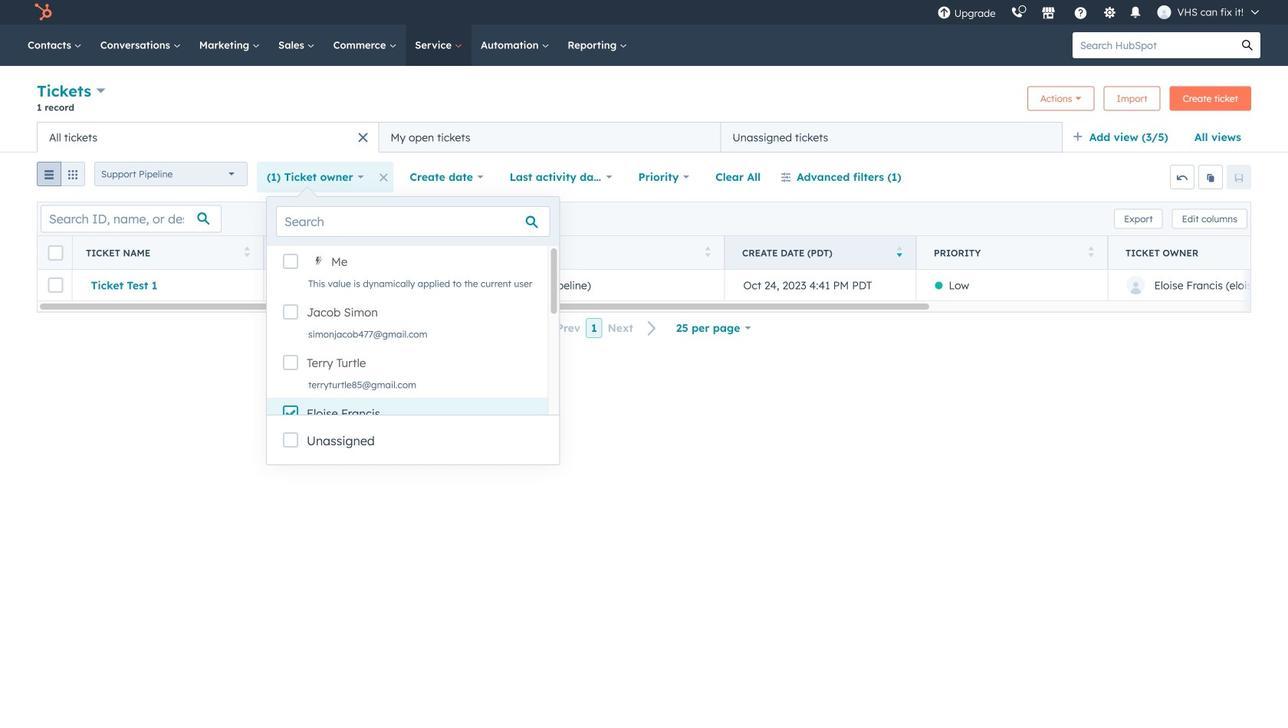 Task type: vqa. For each thing, say whether or not it's contained in the screenshot.
third the Latest
no



Task type: locate. For each thing, give the bounding box(es) containing it.
press to sort. image
[[436, 247, 442, 257], [705, 247, 711, 257], [1088, 247, 1094, 257]]

menu
[[930, 0, 1270, 25]]

2 horizontal spatial press to sort. image
[[1088, 247, 1094, 257]]

press to sort. image
[[244, 247, 250, 257]]

descending sort. press to sort ascending. element
[[897, 247, 902, 260]]

group
[[37, 162, 85, 192]]

1 press to sort. image from the left
[[436, 247, 442, 257]]

terry turtle image
[[1157, 5, 1171, 19]]

list box
[[267, 246, 559, 449]]

0 horizontal spatial press to sort. image
[[436, 247, 442, 257]]

marketplaces image
[[1042, 7, 1056, 21]]

banner
[[37, 80, 1251, 122]]

2 press to sort. element from the left
[[436, 247, 442, 260]]

1 press to sort. element from the left
[[244, 247, 250, 260]]

Search ID, name, or description search field
[[41, 205, 222, 233]]

3 press to sort. element from the left
[[705, 247, 711, 260]]

1 horizontal spatial press to sort. image
[[705, 247, 711, 257]]

Search HubSpot search field
[[1073, 32, 1235, 58]]

press to sort. element
[[244, 247, 250, 260], [436, 247, 442, 260], [705, 247, 711, 260], [1088, 247, 1094, 260]]



Task type: describe. For each thing, give the bounding box(es) containing it.
2 press to sort. image from the left
[[705, 247, 711, 257]]

3 press to sort. image from the left
[[1088, 247, 1094, 257]]

Search search field
[[276, 206, 550, 237]]

4 press to sort. element from the left
[[1088, 247, 1094, 260]]

descending sort. press to sort ascending. image
[[897, 247, 902, 257]]

pagination navigation
[[527, 318, 666, 339]]



